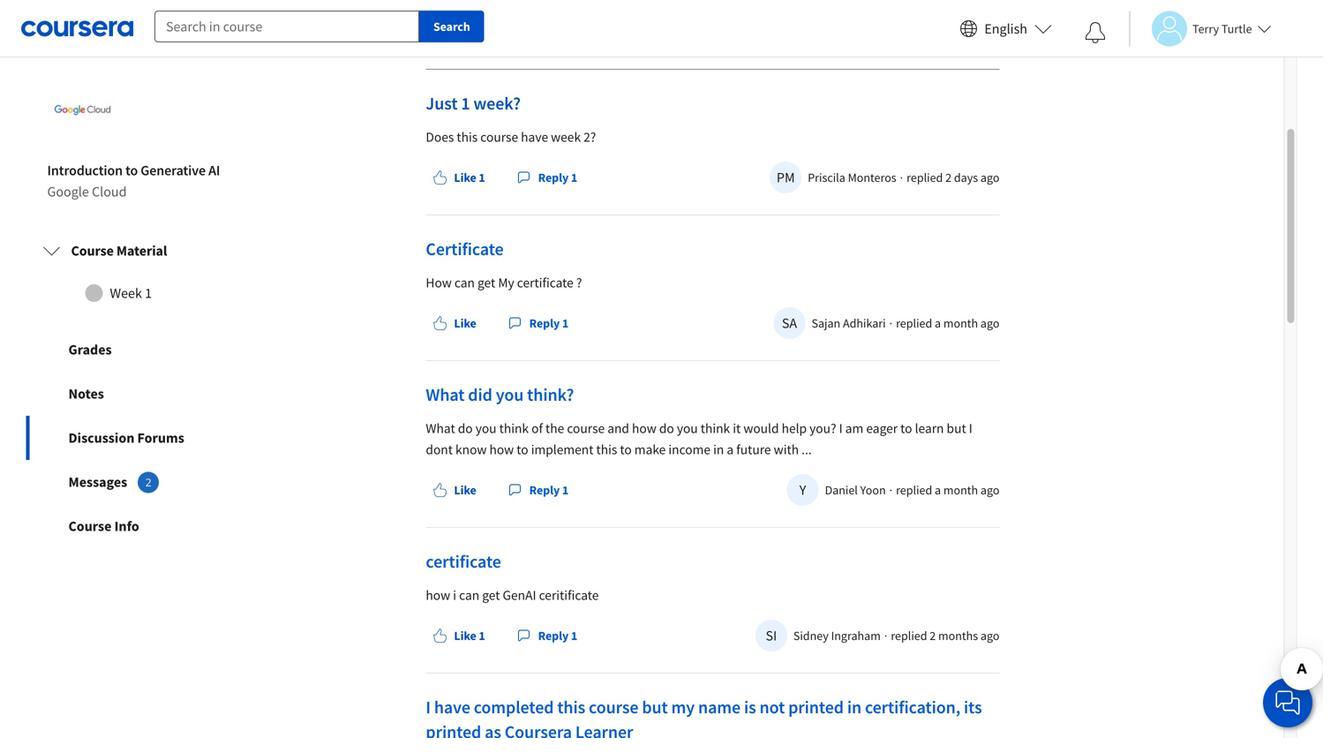 Task type: vqa. For each thing, say whether or not it's contained in the screenshot.
Grades link
yes



Task type: locate. For each thing, give the bounding box(es) containing it.
like 1 right thumbs up image
[[454, 628, 485, 644]]

do up make
[[659, 420, 674, 437]]

what did you think? link
[[426, 384, 574, 406]]

1 horizontal spatial have
[[521, 128, 548, 145]]

can
[[455, 274, 475, 291], [459, 587, 480, 603]]

like 1 button down does
[[426, 161, 492, 193]]

printed left the as
[[426, 721, 481, 738]]

course inside course info link
[[68, 518, 112, 535]]

0 horizontal spatial printed
[[426, 721, 481, 738]]

reply 1 link down implement
[[501, 474, 576, 506]]

1 vertical spatial get
[[482, 587, 500, 603]]

2 vertical spatial thumbs up image
[[433, 483, 447, 497]]

2 like button from the top
[[426, 474, 484, 506]]

month
[[944, 315, 978, 331], [944, 482, 978, 498]]

what did you think?
[[426, 384, 574, 406]]

english
[[985, 20, 1028, 38]]

course material
[[71, 242, 167, 260]]

forums
[[137, 429, 184, 447]]

help
[[782, 420, 807, 437]]

in inside the what do you think of the course and how do you think it would help you? i am eager to learn but i dont know how to implement this to make income in a future with ...
[[714, 441, 724, 458]]

like 1 down "does this course have week 2?"
[[454, 169, 485, 185]]

ago for certificate
[[981, 315, 1000, 331]]

introduction
[[47, 162, 123, 179]]

thumbs up image
[[433, 170, 447, 184], [433, 316, 447, 330], [433, 483, 447, 497]]

replied right yoon
[[896, 482, 933, 498]]

replied
[[907, 169, 943, 185], [896, 315, 933, 331], [896, 482, 933, 498], [891, 628, 927, 644]]

1 thumbs up image from the top
[[433, 170, 447, 184]]

replied left the days
[[907, 169, 943, 185]]

0 horizontal spatial 2
[[145, 475, 152, 490]]

2 up course info link
[[145, 475, 152, 490]]

coursera image
[[21, 14, 133, 43]]

1 vertical spatial but
[[642, 696, 668, 718]]

to inside introduction to generative ai google cloud
[[125, 162, 138, 179]]

2 for certificate
[[930, 628, 936, 644]]

0 horizontal spatial in
[[714, 441, 724, 458]]

0 vertical spatial a
[[935, 315, 941, 331]]

· right monteros
[[900, 169, 903, 185]]

pm
[[777, 169, 795, 186]]

0 vertical spatial in
[[714, 441, 724, 458]]

2 left the days
[[946, 169, 952, 185]]

0 horizontal spatial how
[[426, 587, 450, 603]]

think
[[499, 420, 529, 437], [701, 420, 730, 437]]

1 month from the top
[[944, 315, 978, 331]]

1 vertical spatial a
[[727, 441, 734, 458]]

not
[[760, 696, 785, 718]]

you up income
[[677, 420, 698, 437]]

1 down implement
[[562, 482, 569, 498]]

this
[[457, 128, 478, 145], [596, 441, 617, 458], [557, 696, 586, 718]]

can right i
[[459, 587, 480, 603]]

· replied a month ago down 'learn'
[[890, 482, 1000, 498]]

in left 'certification,'
[[847, 696, 862, 718]]

1 horizontal spatial do
[[659, 420, 674, 437]]

you right did
[[496, 384, 524, 406]]

reply 1 link down ceritificate
[[510, 620, 585, 651]]

i
[[839, 420, 843, 437], [969, 420, 973, 437], [426, 696, 431, 718]]

0 horizontal spatial think
[[499, 420, 529, 437]]

1 horizontal spatial how
[[490, 441, 514, 458]]

1
[[461, 92, 470, 114], [479, 169, 485, 185], [571, 169, 578, 185], [145, 284, 152, 302], [562, 315, 569, 331], [562, 482, 569, 498], [479, 628, 485, 644], [571, 628, 578, 644]]

how left i
[[426, 587, 450, 603]]

like down 'know'
[[454, 482, 476, 498]]

what up dont
[[426, 420, 455, 437]]

0 vertical spatial this
[[457, 128, 478, 145]]

what
[[426, 384, 465, 406], [426, 420, 455, 437]]

2?
[[584, 128, 596, 145]]

daniel yoon
[[825, 482, 886, 498]]

discussion forums link
[[26, 416, 280, 460]]

cloud
[[92, 183, 127, 201]]

certificate up i
[[426, 550, 501, 572]]

name
[[698, 696, 741, 718]]

course left the info
[[68, 518, 112, 535]]

a
[[935, 315, 941, 331], [727, 441, 734, 458], [935, 482, 941, 498]]

2 horizontal spatial how
[[632, 420, 657, 437]]

month for what did you think?
[[944, 482, 978, 498]]

0 vertical spatial thumbs up image
[[433, 170, 447, 184]]

a down it
[[727, 441, 734, 458]]

1 vertical spatial 2
[[145, 475, 152, 490]]

course right the
[[567, 420, 605, 437]]

like 1
[[454, 169, 485, 185], [454, 628, 485, 644]]

get left my
[[478, 274, 496, 291]]

like button down the 'how'
[[426, 307, 484, 339]]

course left material
[[71, 242, 114, 260]]

generative
[[141, 162, 206, 179]]

printed
[[789, 696, 844, 718], [426, 721, 481, 738]]

to down and
[[620, 441, 632, 458]]

1 vertical spatial can
[[459, 587, 480, 603]]

reply down ceritificate
[[538, 628, 569, 644]]

like 1 for certificate
[[454, 628, 485, 644]]

1 horizontal spatial printed
[[789, 696, 844, 718]]

2 horizontal spatial this
[[596, 441, 617, 458]]

this up the learner
[[557, 696, 586, 718]]

week 1 link
[[43, 276, 264, 311]]

4 ago from the top
[[981, 628, 1000, 644]]

this down and
[[596, 441, 617, 458]]

· for certificate
[[885, 628, 888, 644]]

terry
[[1193, 21, 1219, 37]]

like button
[[426, 307, 484, 339], [426, 474, 484, 506]]

week?
[[474, 92, 521, 114]]

1 vertical spatial like 1 button
[[426, 620, 492, 651]]

like button down dont
[[426, 474, 484, 506]]

sidney
[[794, 628, 829, 644]]

1 horizontal spatial but
[[947, 420, 966, 437]]

grades link
[[26, 328, 280, 372]]

i right 'learn'
[[969, 420, 973, 437]]

0 vertical spatial course
[[481, 128, 518, 145]]

i left am
[[839, 420, 843, 437]]

printed right not
[[789, 696, 844, 718]]

0 horizontal spatial have
[[434, 696, 470, 718]]

grades
[[68, 341, 112, 359]]

does this course have week 2?
[[426, 128, 596, 145]]

1 vertical spatial certificate
[[426, 550, 501, 572]]

· replied a month ago
[[890, 315, 1000, 331], [890, 482, 1000, 498]]

0 vertical spatial like 1
[[454, 169, 485, 185]]

2 left months
[[930, 628, 936, 644]]

1 vertical spatial course
[[68, 518, 112, 535]]

what inside the what do you think of the course and how do you think it would help you? i am eager to learn but i dont know how to implement this to make income in a future with ...
[[426, 420, 455, 437]]

can right the 'how'
[[455, 274, 475, 291]]

1 do from the left
[[458, 420, 473, 437]]

0 vertical spatial month
[[944, 315, 978, 331]]

but left my
[[642, 696, 668, 718]]

1 vertical spatial · replied a month ago
[[890, 482, 1000, 498]]

english button
[[953, 0, 1059, 57]]

terry turtle button
[[1129, 11, 1272, 46]]

1 vertical spatial course
[[567, 420, 605, 437]]

get
[[478, 274, 496, 291], [482, 587, 500, 603]]

have left week
[[521, 128, 548, 145]]

reply down implement
[[529, 482, 560, 498]]

2 horizontal spatial 2
[[946, 169, 952, 185]]

think left it
[[701, 420, 730, 437]]

0 vertical spatial but
[[947, 420, 966, 437]]

think left of on the bottom left
[[499, 420, 529, 437]]

days
[[954, 169, 978, 185]]

0 vertical spatial what
[[426, 384, 465, 406]]

week
[[110, 284, 142, 302]]

1 vertical spatial month
[[944, 482, 978, 498]]

reply 1 down week
[[538, 169, 578, 185]]

have inside i have completed this course but my name is not printed in certification, its printed as coursera learner
[[434, 696, 470, 718]]

like 1 button down i
[[426, 620, 492, 651]]

1 vertical spatial like button
[[426, 474, 484, 506]]

2 what from the top
[[426, 420, 455, 437]]

course info
[[68, 518, 139, 535]]

reply 1 link down week
[[510, 161, 585, 193]]

reply for just 1 week?
[[538, 169, 569, 185]]

1 ago from the top
[[981, 169, 1000, 185]]

reply 1
[[538, 169, 578, 185], [529, 315, 569, 331], [529, 482, 569, 498], [538, 628, 578, 644]]

2 vertical spatial this
[[557, 696, 586, 718]]

0 horizontal spatial i
[[426, 696, 431, 718]]

1 vertical spatial like 1
[[454, 628, 485, 644]]

have
[[521, 128, 548, 145], [434, 696, 470, 718]]

thumbs up image
[[433, 629, 447, 643]]

· right adhikari at the top right
[[890, 315, 893, 331]]

· replied 2 days ago
[[900, 169, 1000, 185]]

think?
[[527, 384, 574, 406]]

2 do from the left
[[659, 420, 674, 437]]

reply 1 down implement
[[529, 482, 569, 498]]

how
[[632, 420, 657, 437], [490, 441, 514, 458], [426, 587, 450, 603]]

like right thumbs up image
[[454, 628, 476, 644]]

have left completed
[[434, 696, 470, 718]]

how
[[426, 274, 452, 291]]

certificate left ?
[[517, 274, 574, 291]]

· replied a month ago for what did you think?
[[890, 482, 1000, 498]]

· replied a month ago right adhikari at the top right
[[890, 315, 1000, 331]]

did
[[468, 384, 492, 406]]

0 vertical spatial can
[[455, 274, 475, 291]]

certificate link
[[426, 550, 501, 572]]

0 vertical spatial course
[[71, 242, 114, 260]]

like down "does this course have week 2?"
[[454, 169, 476, 185]]

0 horizontal spatial but
[[642, 696, 668, 718]]

· right ingraham
[[885, 628, 888, 644]]

am
[[846, 420, 864, 437]]

reply 1 down how can get my certificate ?
[[529, 315, 569, 331]]

thumbs up image for what
[[433, 483, 447, 497]]

course inside i have completed this course but my name is not printed in certification, its printed as coursera learner
[[589, 696, 639, 718]]

i have completed this course but my name is not printed in certification, its printed as coursera learner
[[426, 696, 982, 738]]

3 ago from the top
[[981, 482, 1000, 498]]

but right 'learn'
[[947, 420, 966, 437]]

1 like 1 button from the top
[[426, 161, 492, 193]]

certificate
[[426, 238, 504, 260]]

course up the learner
[[589, 696, 639, 718]]

to up cloud
[[125, 162, 138, 179]]

2 vertical spatial 2
[[930, 628, 936, 644]]

2 month from the top
[[944, 482, 978, 498]]

i left completed
[[426, 696, 431, 718]]

ago for certificate
[[981, 628, 1000, 644]]

you up 'know'
[[476, 420, 497, 437]]

replied left months
[[891, 628, 927, 644]]

reply 1 link
[[510, 161, 585, 193], [501, 307, 576, 339], [501, 474, 576, 506], [510, 620, 585, 651]]

0 vertical spatial how
[[632, 420, 657, 437]]

reply 1 link down my
[[501, 307, 576, 339]]

a down 'learn'
[[935, 482, 941, 498]]

si
[[766, 627, 777, 644]]

1 what from the top
[[426, 384, 465, 406]]

1 like 1 from the top
[[454, 169, 485, 185]]

2 vertical spatial a
[[935, 482, 941, 498]]

what for what do you think of the course and how do you think it would help you? i am eager to learn but i dont know how to implement this to make income in a future with ...
[[426, 420, 455, 437]]

replied right adhikari at the top right
[[896, 315, 933, 331]]

reply down week
[[538, 169, 569, 185]]

what left did
[[426, 384, 465, 406]]

3 thumbs up image from the top
[[433, 483, 447, 497]]

course
[[71, 242, 114, 260], [68, 518, 112, 535]]

a right adhikari at the top right
[[935, 315, 941, 331]]

1 horizontal spatial in
[[847, 696, 862, 718]]

with
[[774, 441, 799, 458]]

0 vertical spatial like 1 button
[[426, 161, 492, 193]]

how right 'know'
[[490, 441, 514, 458]]

2
[[946, 169, 952, 185], [145, 475, 152, 490], [930, 628, 936, 644]]

coursera
[[505, 721, 572, 738]]

thumbs up image down dont
[[433, 483, 447, 497]]

google cloud image
[[47, 75, 118, 146]]

1 up think? at the bottom left of page
[[562, 315, 569, 331]]

course inside course material dropdown button
[[71, 242, 114, 260]]

in right income
[[714, 441, 724, 458]]

1 like button from the top
[[426, 307, 484, 339]]

1 vertical spatial have
[[434, 696, 470, 718]]

1 horizontal spatial i
[[839, 420, 843, 437]]

0 horizontal spatial certificate
[[426, 550, 501, 572]]

0 vertical spatial certificate
[[517, 274, 574, 291]]

this inside i have completed this course but my name is not printed in certification, its printed as coursera learner
[[557, 696, 586, 718]]

0 horizontal spatial this
[[457, 128, 478, 145]]

2 · replied a month ago from the top
[[890, 482, 1000, 498]]

reply
[[538, 169, 569, 185], [529, 315, 560, 331], [529, 482, 560, 498], [538, 628, 569, 644]]

how up make
[[632, 420, 657, 437]]

just 1 week?
[[426, 92, 521, 114]]

1 vertical spatial thumbs up image
[[433, 316, 447, 330]]

a for certificate
[[935, 315, 941, 331]]

the
[[546, 420, 564, 437]]

replied for what did you think?
[[896, 482, 933, 498]]

1 vertical spatial what
[[426, 420, 455, 437]]

1 horizontal spatial this
[[557, 696, 586, 718]]

like 1 button
[[426, 161, 492, 193], [426, 620, 492, 651]]

0 horizontal spatial do
[[458, 420, 473, 437]]

reply 1 link for certificate
[[501, 307, 576, 339]]

1 vertical spatial printed
[[426, 721, 481, 738]]

what for what did you think?
[[426, 384, 465, 406]]

reply down how can get my certificate ?
[[529, 315, 560, 331]]

2 vertical spatial how
[[426, 587, 450, 603]]

1 horizontal spatial 2
[[930, 628, 936, 644]]

ago
[[981, 169, 1000, 185], [981, 315, 1000, 331], [981, 482, 1000, 498], [981, 628, 1000, 644]]

2 ago from the top
[[981, 315, 1000, 331]]

1 down week
[[571, 169, 578, 185]]

reply 1 down ceritificate
[[538, 628, 578, 644]]

2 like 1 from the top
[[454, 628, 485, 644]]

1 vertical spatial how
[[490, 441, 514, 458]]

but
[[947, 420, 966, 437], [642, 696, 668, 718]]

2 like 1 button from the top
[[426, 620, 492, 651]]

0 vertical spatial 2
[[946, 169, 952, 185]]

course for course material
[[71, 242, 114, 260]]

thumbs up image down the 'how'
[[433, 316, 447, 330]]

reply 1 link for just 1 week?
[[510, 161, 585, 193]]

like 1 button for just 1 week?
[[426, 161, 492, 193]]

1 · replied a month ago from the top
[[890, 315, 1000, 331]]

1 horizontal spatial think
[[701, 420, 730, 437]]

0 vertical spatial like button
[[426, 307, 484, 339]]

certificate
[[517, 274, 574, 291], [426, 550, 501, 572]]

1 vertical spatial this
[[596, 441, 617, 458]]

implement
[[531, 441, 594, 458]]

like down how can get my certificate ?
[[454, 315, 476, 331]]

do up 'know'
[[458, 420, 473, 437]]

1 right just
[[461, 92, 470, 114]]

is
[[744, 696, 756, 718]]

· right yoon
[[890, 482, 893, 498]]

0 vertical spatial · replied a month ago
[[890, 315, 1000, 331]]

2 vertical spatial course
[[589, 696, 639, 718]]

get left genai
[[482, 587, 500, 603]]

i
[[453, 587, 456, 603]]

1 vertical spatial in
[[847, 696, 862, 718]]

course down 'week?' at the top
[[481, 128, 518, 145]]

introduction to generative ai google cloud
[[47, 162, 220, 201]]

thumbs up image for just
[[433, 170, 447, 184]]

to
[[125, 162, 138, 179], [901, 420, 913, 437], [517, 441, 529, 458], [620, 441, 632, 458]]

a for what did you think?
[[935, 482, 941, 498]]

search
[[434, 19, 470, 34]]

of
[[532, 420, 543, 437]]

this right does
[[457, 128, 478, 145]]

0 vertical spatial printed
[[789, 696, 844, 718]]

thumbs up image down does
[[433, 170, 447, 184]]



Task type: describe. For each thing, give the bounding box(es) containing it.
1 down "does this course have week 2?"
[[479, 169, 485, 185]]

reply 1 link for certificate
[[510, 620, 585, 651]]

1 think from the left
[[499, 420, 529, 437]]

notes
[[68, 385, 104, 403]]

certificate link
[[426, 238, 504, 260]]

help center image
[[1278, 692, 1299, 713]]

how i can get genai ceritificate
[[426, 587, 599, 603]]

i inside i have completed this course but my name is not printed in certification, its printed as coursera learner
[[426, 696, 431, 718]]

it
[[733, 420, 741, 437]]

reply 1 for what did you think?
[[529, 482, 569, 498]]

info
[[114, 518, 139, 535]]

ai
[[208, 162, 220, 179]]

you for think
[[476, 420, 497, 437]]

ago for what did you think?
[[981, 482, 1000, 498]]

know
[[456, 441, 487, 458]]

a inside the what do you think of the course and how do you think it would help you? i am eager to learn but i dont know how to implement this to make income in a future with ...
[[727, 441, 734, 458]]

income
[[669, 441, 711, 458]]

2 horizontal spatial i
[[969, 420, 973, 437]]

turtle
[[1222, 21, 1252, 37]]

course info link
[[26, 504, 280, 548]]

genai
[[503, 587, 536, 603]]

this inside the what do you think of the course and how do you think it would help you? i am eager to learn but i dont know how to implement this to make income in a future with ...
[[596, 441, 617, 458]]

google
[[47, 183, 89, 201]]

but inside the what do you think of the course and how do you think it would help you? i am eager to learn but i dont know how to implement this to make income in a future with ...
[[947, 420, 966, 437]]

· for what did you think?
[[890, 482, 893, 498]]

my
[[671, 696, 695, 718]]

?
[[576, 274, 582, 291]]

month for certificate
[[944, 315, 978, 331]]

reply 1 for certificate
[[529, 315, 569, 331]]

you for think?
[[496, 384, 524, 406]]

reply for certificate
[[529, 315, 560, 331]]

messages
[[68, 473, 127, 491]]

discussion forums
[[68, 429, 184, 447]]

future
[[737, 441, 771, 458]]

reply for certificate
[[538, 628, 569, 644]]

sidney ingraham
[[794, 628, 881, 644]]

ingraham
[[831, 628, 881, 644]]

Search in course text field
[[155, 11, 419, 42]]

2 thumbs up image from the top
[[433, 316, 447, 330]]

ceritificate
[[539, 587, 599, 603]]

make
[[635, 441, 666, 458]]

yoon
[[861, 482, 886, 498]]

replied for just 1 week?
[[907, 169, 943, 185]]

completed
[[474, 696, 554, 718]]

0 vertical spatial have
[[521, 128, 548, 145]]

3 like from the top
[[454, 482, 476, 498]]

y
[[800, 481, 806, 499]]

chat with us image
[[1274, 689, 1302, 717]]

in inside i have completed this course but my name is not printed in certification, its printed as coursera learner
[[847, 696, 862, 718]]

like 1 for just 1 week?
[[454, 169, 485, 185]]

would
[[744, 420, 779, 437]]

discussion
[[68, 429, 135, 447]]

replied for certificate
[[896, 315, 933, 331]]

like button for what did you think?
[[426, 474, 484, 506]]

2 for just 1 week?
[[946, 169, 952, 185]]

course for course info
[[68, 518, 112, 535]]

months
[[939, 628, 978, 644]]

notes link
[[26, 372, 280, 416]]

sort:
[[759, 39, 788, 56]]

4 like from the top
[[454, 628, 476, 644]]

eager
[[866, 420, 898, 437]]

as
[[485, 721, 501, 738]]

1 like from the top
[[454, 169, 476, 185]]

material
[[116, 242, 167, 260]]

like button for certificate
[[426, 307, 484, 339]]

sa
[[782, 314, 797, 332]]

terry turtle
[[1193, 21, 1252, 37]]

but inside i have completed this course but my name is not printed in certification, its printed as coursera learner
[[642, 696, 668, 718]]

· replied 2 months ago
[[885, 628, 1000, 644]]

...
[[802, 441, 812, 458]]

and
[[608, 420, 629, 437]]

2 think from the left
[[701, 420, 730, 437]]

just
[[426, 92, 458, 114]]

show notifications image
[[1085, 22, 1106, 43]]

1 right thumbs up image
[[479, 628, 485, 644]]

week 1
[[110, 284, 152, 302]]

week
[[551, 128, 581, 145]]

i have completed this course but my name is not printed in certification, its printed as coursera learner link
[[426, 696, 982, 738]]

ago for just 1 week?
[[981, 169, 1000, 185]]

sajan adhikari
[[812, 315, 886, 331]]

to left 'learn'
[[901, 420, 913, 437]]

priscila
[[808, 169, 846, 185]]

you?
[[810, 420, 837, 437]]

priscila monteros
[[808, 169, 897, 185]]

· for just 1 week?
[[900, 169, 903, 185]]

adhikari
[[843, 315, 886, 331]]

· replied a month ago for certificate
[[890, 315, 1000, 331]]

learn
[[915, 420, 944, 437]]

my
[[498, 274, 514, 291]]

1 down ceritificate
[[571, 628, 578, 644]]

sajan
[[812, 315, 841, 331]]

just 1 week? link
[[426, 92, 521, 114]]

learner
[[576, 721, 633, 738]]

filter:
[[874, 39, 910, 56]]

1 right week
[[145, 284, 152, 302]]

how can get my certificate ?
[[426, 274, 582, 291]]

course material button
[[29, 226, 278, 276]]

reply 1 for certificate
[[538, 628, 578, 644]]

its
[[964, 696, 982, 718]]

to left implement
[[517, 441, 529, 458]]

like 1 button for certificate
[[426, 620, 492, 651]]

dont
[[426, 441, 453, 458]]

course inside the what do you think of the course and how do you think it would help you? i am eager to learn but i dont know how to implement this to make income in a future with ...
[[567, 420, 605, 437]]

replied for certificate
[[891, 628, 927, 644]]

reply 1 link for what did you think?
[[501, 474, 576, 506]]

reply for what did you think?
[[529, 482, 560, 498]]

1 horizontal spatial certificate
[[517, 274, 574, 291]]

certification,
[[865, 696, 961, 718]]

0 vertical spatial get
[[478, 274, 496, 291]]

search button
[[419, 11, 484, 42]]

monteros
[[848, 169, 897, 185]]

does
[[426, 128, 454, 145]]

2 like from the top
[[454, 315, 476, 331]]

· for certificate
[[890, 315, 893, 331]]

reply 1 for just 1 week?
[[538, 169, 578, 185]]



